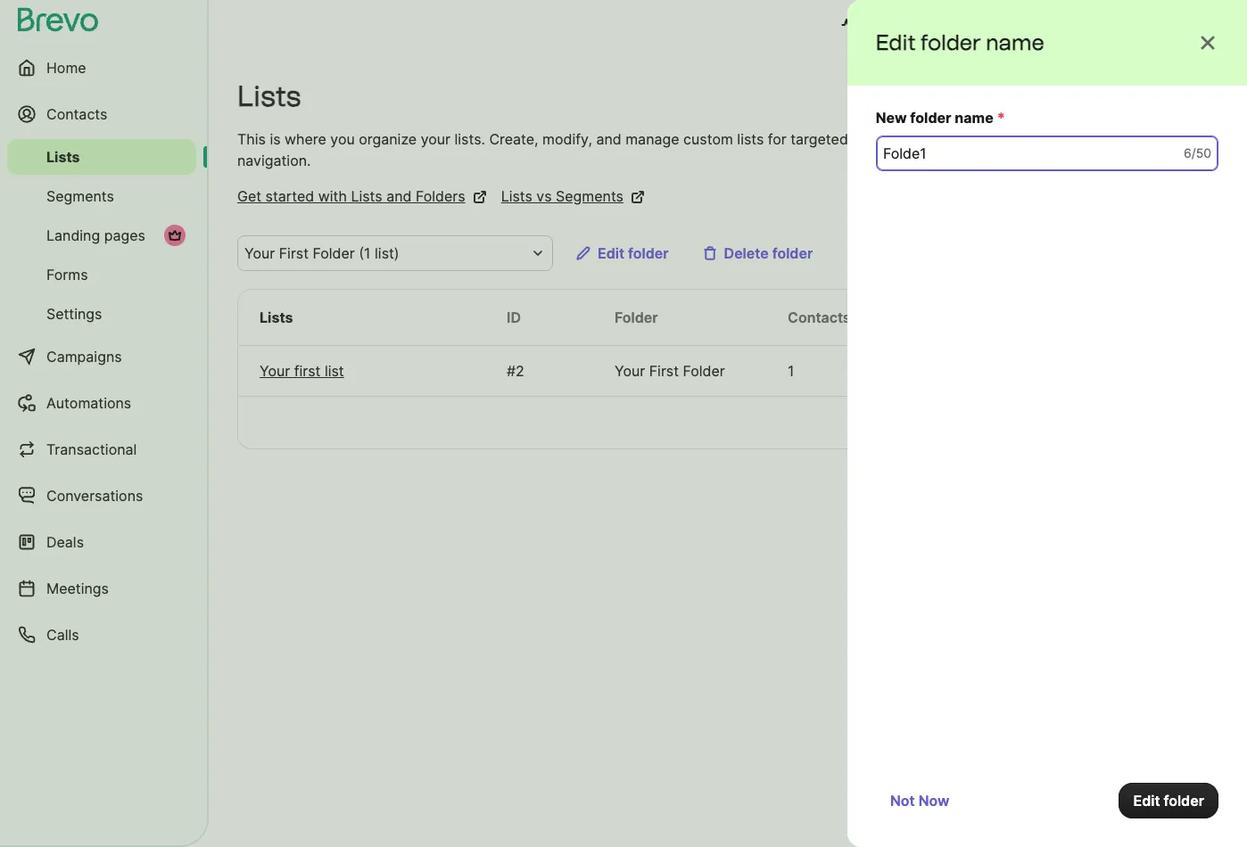 Task type: describe. For each thing, give the bounding box(es) containing it.
page
[[920, 414, 954, 432]]

deals
[[46, 534, 84, 551]]

edit folder inside dialog
[[1134, 792, 1205, 810]]

conversations link
[[7, 475, 196, 517]]

first for your first folder
[[649, 362, 679, 380]]

home
[[46, 59, 86, 77]]

edit folder name dialog
[[848, 0, 1247, 848]]

organize
[[359, 130, 417, 148]]

automations link
[[7, 382, 196, 425]]

create a list button
[[1086, 79, 1219, 114]]

1 horizontal spatial contacts
[[788, 309, 851, 327]]

folder for your first folder (1 list)
[[313, 244, 355, 262]]

pages
[[104, 227, 145, 244]]

delete folder button
[[688, 236, 827, 271]]

meetings
[[46, 580, 109, 598]]

deals link
[[7, 521, 196, 564]]

conversations
[[46, 487, 143, 505]]

not
[[890, 792, 915, 810]]

0 vertical spatial edit folder button
[[562, 236, 683, 271]]

lists link
[[7, 139, 196, 175]]

meetings link
[[7, 567, 196, 610]]

your for your first folder (1 list)
[[244, 244, 275, 262]]

usage and plan
[[863, 16, 969, 34]]

create a list
[[1122, 87, 1205, 105]]

id
[[507, 309, 521, 327]]

this is where you organize your lists. create, modify, and manage custom lists for targeted interactions, and keep them in folders for easy navigation.
[[237, 130, 1165, 170]]

custom
[[684, 130, 733, 148]]

and down new folder name *
[[940, 130, 965, 148]]

lists vs segments
[[501, 187, 624, 205]]

1 segments from the left
[[46, 187, 114, 205]]

2 for from the left
[[1111, 130, 1129, 148]]

navigation.
[[237, 152, 311, 170]]

automations
[[46, 394, 131, 412]]

create,
[[489, 130, 539, 148]]

usage and plan button
[[827, 7, 983, 43]]

lists up your first list
[[260, 309, 293, 327]]

in
[[1044, 130, 1056, 148]]

home link
[[7, 46, 196, 89]]

create
[[1122, 87, 1169, 105]]

*
[[997, 109, 1006, 127]]

calls
[[46, 626, 79, 644]]

segments link
[[7, 178, 196, 214]]

50
[[1196, 145, 1212, 161]]

# 2
[[507, 362, 524, 380]]

6 / 50
[[1184, 145, 1212, 161]]

name for new folder name *
[[955, 109, 994, 127]]

not now
[[890, 792, 950, 810]]

#
[[507, 362, 516, 380]]

first
[[294, 362, 321, 380]]

lists up is
[[237, 79, 301, 113]]

new folder name *
[[876, 109, 1006, 127]]

2 vertical spatial edit
[[1134, 792, 1160, 810]]

a
[[1172, 87, 1180, 105]]

rows
[[853, 414, 890, 432]]

campaigns link
[[7, 335, 196, 378]]

targeted
[[791, 130, 848, 148]]

your for your first folder
[[615, 362, 645, 380]]

your first folder (1 list) button
[[237, 236, 553, 271]]

lists
[[737, 130, 764, 148]]

lists up 'segments' link
[[46, 148, 80, 166]]

transactional
[[46, 441, 137, 459]]

edit folder button inside dialog
[[1119, 783, 1219, 819]]

forms
[[46, 266, 88, 284]]

Enter a folder name text field
[[876, 136, 1219, 171]]

get started with lists and folders
[[237, 187, 465, 205]]

landing pages
[[46, 227, 145, 244]]

1
[[788, 362, 794, 380]]

delete folder
[[724, 244, 813, 262]]

and inside button
[[910, 16, 936, 34]]

this
[[237, 130, 266, 148]]

your first folder
[[615, 362, 725, 380]]

modify,
[[543, 130, 592, 148]]

is
[[270, 130, 281, 148]]



Task type: vqa. For each thing, say whether or not it's contained in the screenshot.
per
yes



Task type: locate. For each thing, give the bounding box(es) containing it.
campaigns
[[46, 348, 122, 366]]

1 horizontal spatial edit folder
[[1134, 792, 1205, 810]]

1 vertical spatial first
[[649, 362, 679, 380]]

None field
[[244, 243, 525, 264]]

list right a
[[1184, 87, 1205, 105]]

folder
[[921, 29, 981, 55], [911, 109, 952, 127], [628, 244, 669, 262], [772, 244, 813, 262], [1164, 792, 1205, 810]]

folder left (1
[[313, 244, 355, 262]]

delete
[[724, 244, 769, 262]]

your
[[244, 244, 275, 262], [260, 362, 290, 380], [615, 362, 645, 380]]

contacts up 1
[[788, 309, 851, 327]]

1 horizontal spatial folder
[[615, 309, 658, 327]]

edit folder
[[598, 244, 669, 262], [1134, 792, 1205, 810]]

started
[[265, 187, 314, 205]]

0 horizontal spatial edit
[[598, 244, 625, 262]]

your inside 'popup button'
[[244, 244, 275, 262]]

your
[[421, 130, 451, 148]]

easy
[[1133, 130, 1165, 148]]

first for your first folder (1 list)
[[279, 244, 309, 262]]

first
[[279, 244, 309, 262], [649, 362, 679, 380]]

your for your first list
[[260, 362, 290, 380]]

0 horizontal spatial list
[[325, 362, 344, 380]]

0 horizontal spatial edit folder button
[[562, 236, 683, 271]]

per
[[894, 414, 916, 432]]

1 vertical spatial edit
[[598, 244, 625, 262]]

2 vertical spatial folder
[[683, 362, 725, 380]]

1 horizontal spatial edit folder button
[[1119, 783, 1219, 819]]

0 vertical spatial edit folder
[[598, 244, 669, 262]]

keep
[[969, 130, 1002, 148]]

1 horizontal spatial segments
[[556, 187, 624, 205]]

0 vertical spatial list
[[1184, 87, 1205, 105]]

1 for from the left
[[768, 130, 787, 148]]

get
[[237, 187, 261, 205]]

and left folders
[[386, 187, 412, 205]]

1 vertical spatial edit folder
[[1134, 792, 1205, 810]]

/
[[1192, 145, 1196, 161]]

calls link
[[7, 614, 196, 657]]

lists
[[237, 79, 301, 113], [46, 148, 80, 166], [351, 187, 382, 205], [501, 187, 532, 205], [260, 309, 293, 327]]

folders
[[1060, 130, 1107, 148]]

landing
[[46, 227, 100, 244]]

contacts down home
[[46, 105, 107, 123]]

name for edit folder name
[[986, 29, 1045, 55]]

1 horizontal spatial edit
[[876, 29, 916, 55]]

contacts link
[[7, 93, 196, 136]]

where
[[285, 130, 326, 148]]

0 horizontal spatial edit folder
[[598, 244, 669, 262]]

name right plan
[[986, 29, 1045, 55]]

settings
[[46, 305, 102, 323]]

0 vertical spatial folder
[[313, 244, 355, 262]]

rows per page
[[853, 414, 954, 432]]

1 horizontal spatial first
[[649, 362, 679, 380]]

not now button
[[876, 783, 964, 819]]

(1
[[359, 244, 371, 262]]

2 segments from the left
[[556, 187, 624, 205]]

for right lists
[[768, 130, 787, 148]]

0 horizontal spatial for
[[768, 130, 787, 148]]

folder left 1
[[683, 362, 725, 380]]

you
[[330, 130, 355, 148]]

folder up your first folder
[[615, 309, 658, 327]]

1 vertical spatial folder
[[615, 309, 658, 327]]

folder inside button
[[772, 244, 813, 262]]

folder inside 'popup button'
[[313, 244, 355, 262]]

2 horizontal spatial folder
[[683, 362, 725, 380]]

0 vertical spatial name
[[986, 29, 1045, 55]]

plan
[[939, 16, 969, 34]]

list
[[1184, 87, 1205, 105], [325, 362, 344, 380]]

left___rvooi image
[[168, 228, 182, 243]]

your first list
[[260, 362, 344, 380]]

usage
[[863, 16, 906, 34]]

Search a list name or ID search field
[[993, 236, 1219, 271]]

settings link
[[7, 296, 196, 332]]

list)
[[375, 244, 399, 262]]

6
[[1184, 145, 1192, 161]]

segments right the vs
[[556, 187, 624, 205]]

0 vertical spatial edit
[[876, 29, 916, 55]]

contacts
[[46, 105, 107, 123], [788, 309, 851, 327]]

0 horizontal spatial folder
[[313, 244, 355, 262]]

name up keep
[[955, 109, 994, 127]]

folder
[[313, 244, 355, 262], [615, 309, 658, 327], [683, 362, 725, 380]]

edit
[[876, 29, 916, 55], [598, 244, 625, 262], [1134, 792, 1160, 810]]

lists right with
[[351, 187, 382, 205]]

folder for your first folder
[[683, 362, 725, 380]]

edit folder name
[[876, 29, 1045, 55]]

edit folder button
[[562, 236, 683, 271], [1119, 783, 1219, 819]]

interactions,
[[852, 130, 936, 148]]

and left plan
[[910, 16, 936, 34]]

manage
[[626, 130, 680, 148]]

and right modify,
[[596, 130, 622, 148]]

2
[[516, 362, 524, 380]]

first inside 'popup button'
[[279, 244, 309, 262]]

0 vertical spatial contacts
[[46, 105, 107, 123]]

segments up landing
[[46, 187, 114, 205]]

2 horizontal spatial edit
[[1134, 792, 1160, 810]]

0 horizontal spatial contacts
[[46, 105, 107, 123]]

landing pages link
[[7, 218, 196, 253]]

lists.
[[455, 130, 485, 148]]

segments
[[46, 187, 114, 205], [556, 187, 624, 205]]

0 vertical spatial first
[[279, 244, 309, 262]]

list inside the your first list link
[[325, 362, 344, 380]]

get started with lists and folders link
[[237, 186, 487, 207]]

list for your first list
[[325, 362, 344, 380]]

now
[[919, 792, 950, 810]]

0 horizontal spatial first
[[279, 244, 309, 262]]

1 vertical spatial list
[[325, 362, 344, 380]]

list inside create a list button
[[1184, 87, 1205, 105]]

name
[[986, 29, 1045, 55], [955, 109, 994, 127]]

your first list link
[[260, 360, 464, 382]]

transactional link
[[7, 428, 196, 471]]

for left easy
[[1111, 130, 1129, 148]]

0 horizontal spatial segments
[[46, 187, 114, 205]]

them
[[1006, 130, 1040, 148]]

list for create a list
[[1184, 87, 1205, 105]]

1 vertical spatial edit folder button
[[1119, 783, 1219, 819]]

1 vertical spatial contacts
[[788, 309, 851, 327]]

none field inside your first folder (1 list) 'popup button'
[[244, 243, 525, 264]]

vs
[[536, 187, 552, 205]]

forms link
[[7, 257, 196, 293]]

and
[[910, 16, 936, 34], [596, 130, 622, 148], [940, 130, 965, 148], [386, 187, 412, 205]]

1 horizontal spatial for
[[1111, 130, 1129, 148]]

1 vertical spatial name
[[955, 109, 994, 127]]

contacts inside 'link'
[[46, 105, 107, 123]]

list right first
[[325, 362, 344, 380]]

folders
[[416, 187, 465, 205]]

for
[[768, 130, 787, 148], [1111, 130, 1129, 148]]

lists vs segments link
[[501, 186, 645, 207]]

lists left the vs
[[501, 187, 532, 205]]

your first folder (1 list)
[[244, 244, 399, 262]]

new
[[876, 109, 907, 127]]

1 horizontal spatial list
[[1184, 87, 1205, 105]]

with
[[318, 187, 347, 205]]



